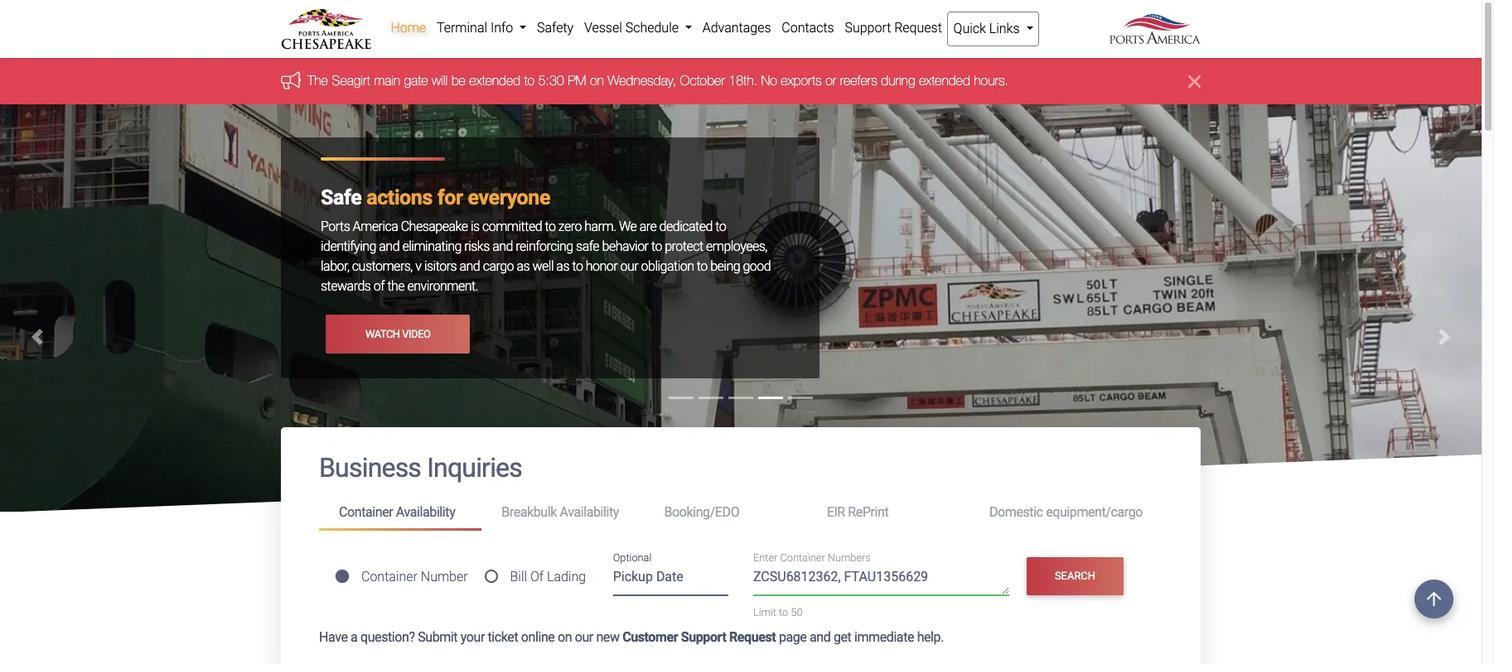 Task type: describe. For each thing, give the bounding box(es) containing it.
container availability link
[[319, 498, 482, 531]]

quick links
[[954, 21, 1023, 36]]

immediate
[[855, 630, 914, 645]]

actions
[[367, 186, 433, 210]]

are
[[640, 219, 657, 235]]

chesapeake
[[401, 219, 468, 235]]

the seagirt main gate will be extended to 5:30 pm on wednesday, october 18th.  no exports or reefers during extended hours.
[[307, 73, 1009, 88]]

go to top image
[[1415, 580, 1454, 619]]

availability for container availability
[[396, 505, 455, 521]]

1 as from the left
[[517, 259, 530, 275]]

watch video
[[366, 328, 430, 341]]

for
[[437, 186, 463, 210]]

watch video link
[[326, 315, 470, 354]]

isitors
[[424, 259, 457, 275]]

quick
[[954, 21, 986, 36]]

vessel
[[584, 20, 622, 36]]

watch
[[366, 328, 400, 341]]

safety
[[537, 20, 574, 36]]

Optional text field
[[613, 564, 729, 597]]

everyone
[[468, 186, 550, 210]]

committed
[[482, 219, 542, 235]]

1 horizontal spatial request
[[895, 20, 942, 36]]

pm
[[568, 73, 586, 88]]

5:30
[[538, 73, 564, 88]]

close image
[[1189, 72, 1201, 92]]

contacts link
[[777, 12, 840, 45]]

numbers
[[828, 552, 871, 564]]

eir reprint
[[827, 505, 889, 521]]

behavior
[[602, 239, 649, 255]]

submit
[[418, 630, 458, 645]]

help.
[[917, 630, 944, 645]]

hours.
[[974, 73, 1009, 88]]

exports
[[781, 73, 822, 88]]

container for container availability
[[339, 505, 393, 521]]

1 extended from the left
[[469, 73, 521, 88]]

schedule
[[626, 20, 679, 36]]

advantages link
[[697, 12, 777, 45]]

obligation
[[641, 259, 694, 275]]

bullhorn image
[[281, 71, 307, 89]]

labor,
[[321, 259, 349, 275]]

business
[[319, 453, 421, 484]]

limit
[[753, 607, 777, 619]]

customers,
[[352, 259, 413, 275]]

harm.
[[585, 219, 616, 235]]

1 vertical spatial container
[[780, 552, 825, 564]]

2 extended from the left
[[919, 73, 970, 88]]

50
[[791, 607, 803, 619]]

gate
[[404, 73, 428, 88]]

safe
[[321, 186, 362, 210]]

breakbulk
[[502, 505, 557, 521]]

will
[[432, 73, 448, 88]]

18th.
[[729, 73, 758, 88]]

links
[[990, 21, 1020, 36]]

ticket
[[488, 630, 518, 645]]

of
[[374, 279, 385, 295]]

0 horizontal spatial our
[[575, 630, 593, 645]]

limit to 50
[[753, 607, 803, 619]]

1 horizontal spatial support
[[845, 20, 891, 36]]

support request link
[[840, 12, 948, 45]]

to inside alert
[[524, 73, 535, 88]]

equipment/cargo
[[1046, 505, 1143, 521]]

0 horizontal spatial request
[[729, 630, 776, 645]]

have a question? submit your ticket online on our new customer support request page and get immediate help.
[[319, 630, 944, 645]]

terminal info
[[437, 20, 517, 36]]

booking/edo link
[[644, 498, 807, 528]]

terminal info link
[[431, 12, 532, 45]]

on inside alert
[[590, 73, 604, 88]]

number
[[421, 569, 468, 585]]

environment.
[[407, 279, 478, 295]]

to left zero
[[545, 219, 556, 235]]

and up customers,
[[379, 239, 400, 255]]

availability for breakbulk availability
[[560, 505, 619, 521]]

honor
[[586, 259, 618, 275]]

page
[[779, 630, 807, 645]]

have
[[319, 630, 348, 645]]

eir reprint link
[[807, 498, 970, 528]]

2 as from the left
[[556, 259, 569, 275]]

customer
[[623, 630, 678, 645]]

home link
[[385, 12, 431, 45]]

container availability
[[339, 505, 455, 521]]

no
[[761, 73, 777, 88]]

dedicated
[[659, 219, 713, 235]]

or
[[826, 73, 837, 88]]

the
[[387, 279, 405, 295]]



Task type: vqa. For each thing, say whether or not it's contained in the screenshot.
ship image
no



Task type: locate. For each thing, give the bounding box(es) containing it.
and up cargo
[[492, 239, 513, 255]]

to down safe
[[572, 259, 583, 275]]

request down limit
[[729, 630, 776, 645]]

well
[[533, 259, 554, 275]]

good
[[743, 259, 771, 275]]

domestic
[[990, 505, 1043, 521]]

container down business
[[339, 505, 393, 521]]

on right pm
[[590, 73, 604, 88]]

search button
[[1027, 557, 1124, 596]]

bill of lading
[[510, 569, 586, 585]]

home
[[391, 20, 426, 36]]

domestic equipment/cargo
[[990, 505, 1143, 521]]

to down 'are'
[[651, 239, 662, 255]]

booking/edo
[[664, 505, 740, 521]]

october
[[680, 73, 725, 88]]

stewards
[[321, 279, 371, 295]]

safety link
[[532, 12, 579, 45]]

online
[[521, 630, 555, 645]]

1 vertical spatial our
[[575, 630, 593, 645]]

ports america chesapeake is committed to zero harm. we are dedicated to identifying and                         eliminating risks and reinforcing safe behavior to protect employees, labor, customers, v                         isitors and cargo as well as to honor our obligation to being good stewards of the environment.
[[321, 219, 771, 295]]

and down risks on the left of page
[[460, 259, 480, 275]]

identifying
[[321, 239, 376, 255]]

our down behavior
[[620, 259, 638, 275]]

request left quick on the top right
[[895, 20, 942, 36]]

container
[[339, 505, 393, 521], [780, 552, 825, 564], [361, 569, 418, 585]]

cargo
[[483, 259, 514, 275]]

0 vertical spatial request
[[895, 20, 942, 36]]

to left 5:30
[[524, 73, 535, 88]]

support right customer
[[681, 630, 726, 645]]

domestic equipment/cargo link
[[970, 498, 1163, 528]]

enter
[[753, 552, 778, 564]]

your
[[461, 630, 485, 645]]

container number
[[361, 569, 468, 585]]

eliminating
[[402, 239, 462, 255]]

0 horizontal spatial on
[[558, 630, 572, 645]]

1 vertical spatial request
[[729, 630, 776, 645]]

availability down business inquiries
[[396, 505, 455, 521]]

1 availability from the left
[[396, 505, 455, 521]]

and left get
[[810, 630, 831, 645]]

the seagirt main gate will be extended to 5:30 pm on wednesday, october 18th.  no exports or reefers during extended hours. link
[[307, 73, 1009, 88]]

reinforcing
[[516, 239, 573, 255]]

our inside ports america chesapeake is committed to zero harm. we are dedicated to identifying and                         eliminating risks and reinforcing safe behavior to protect employees, labor, customers, v                         isitors and cargo as well as to honor our obligation to being good stewards of the environment.
[[620, 259, 638, 275]]

inquiries
[[427, 453, 522, 484]]

Enter Container Numbers text field
[[753, 568, 1009, 596]]

optional
[[613, 552, 652, 565]]

1 horizontal spatial extended
[[919, 73, 970, 88]]

extended
[[469, 73, 521, 88], [919, 73, 970, 88]]

our
[[620, 259, 638, 275], [575, 630, 593, 645]]

safety image
[[0, 105, 1482, 665]]

2 vertical spatial container
[[361, 569, 418, 585]]

to up employees,
[[716, 219, 726, 235]]

0 vertical spatial support
[[845, 20, 891, 36]]

breakbulk availability link
[[482, 498, 644, 528]]

0 horizontal spatial extended
[[469, 73, 521, 88]]

as
[[517, 259, 530, 275], [556, 259, 569, 275]]

container for container number
[[361, 569, 418, 585]]

employees,
[[706, 239, 767, 255]]

availability right breakbulk in the bottom of the page
[[560, 505, 619, 521]]

breakbulk availability
[[502, 505, 619, 521]]

video
[[402, 328, 430, 341]]

the
[[307, 73, 328, 88]]

advantages
[[703, 20, 771, 36]]

is
[[471, 219, 480, 235]]

a
[[351, 630, 358, 645]]

container right enter
[[780, 552, 825, 564]]

being
[[711, 259, 740, 275]]

1 horizontal spatial as
[[556, 259, 569, 275]]

be
[[451, 73, 466, 88]]

wednesday,
[[608, 73, 676, 88]]

ports
[[321, 219, 350, 235]]

1 horizontal spatial on
[[590, 73, 604, 88]]

safe
[[576, 239, 599, 255]]

0 vertical spatial on
[[590, 73, 604, 88]]

risks
[[464, 239, 490, 255]]

our left the new at the left bottom
[[575, 630, 593, 645]]

reefers
[[840, 73, 878, 88]]

main
[[374, 73, 401, 88]]

extended right during
[[919, 73, 970, 88]]

as right 'well'
[[556, 259, 569, 275]]

customer support request link
[[623, 630, 776, 645]]

get
[[834, 630, 852, 645]]

support
[[845, 20, 891, 36], [681, 630, 726, 645]]

v
[[416, 259, 421, 275]]

0 horizontal spatial support
[[681, 630, 726, 645]]

on right the online
[[558, 630, 572, 645]]

1 vertical spatial support
[[681, 630, 726, 645]]

lading
[[547, 569, 586, 585]]

container left number
[[361, 569, 418, 585]]

to left being
[[697, 259, 708, 275]]

2 availability from the left
[[560, 505, 619, 521]]

support up reefers
[[845, 20, 891, 36]]

contacts
[[782, 20, 834, 36]]

seagirt
[[332, 73, 371, 88]]

question?
[[361, 630, 415, 645]]

america
[[353, 219, 398, 235]]

vessel schedule link
[[579, 12, 697, 45]]

during
[[881, 73, 916, 88]]

quick links link
[[948, 12, 1039, 46]]

bill
[[510, 569, 527, 585]]

search
[[1055, 570, 1096, 583]]

to left the 50
[[779, 607, 788, 619]]

protect
[[665, 239, 703, 255]]

vessel schedule
[[584, 20, 682, 36]]

as left 'well'
[[517, 259, 530, 275]]

and
[[379, 239, 400, 255], [492, 239, 513, 255], [460, 259, 480, 275], [810, 630, 831, 645]]

0 horizontal spatial availability
[[396, 505, 455, 521]]

on
[[590, 73, 604, 88], [558, 630, 572, 645]]

safe actions for everyone
[[321, 186, 550, 210]]

0 horizontal spatial as
[[517, 259, 530, 275]]

new
[[596, 630, 620, 645]]

the seagirt main gate will be extended to 5:30 pm on wednesday, october 18th.  no exports or reefers during extended hours. alert
[[0, 58, 1482, 105]]

extended right "be"
[[469, 73, 521, 88]]

1 horizontal spatial availability
[[560, 505, 619, 521]]

1 vertical spatial on
[[558, 630, 572, 645]]

1 horizontal spatial our
[[620, 259, 638, 275]]

0 vertical spatial container
[[339, 505, 393, 521]]

0 vertical spatial our
[[620, 259, 638, 275]]

business inquiries
[[319, 453, 522, 484]]



